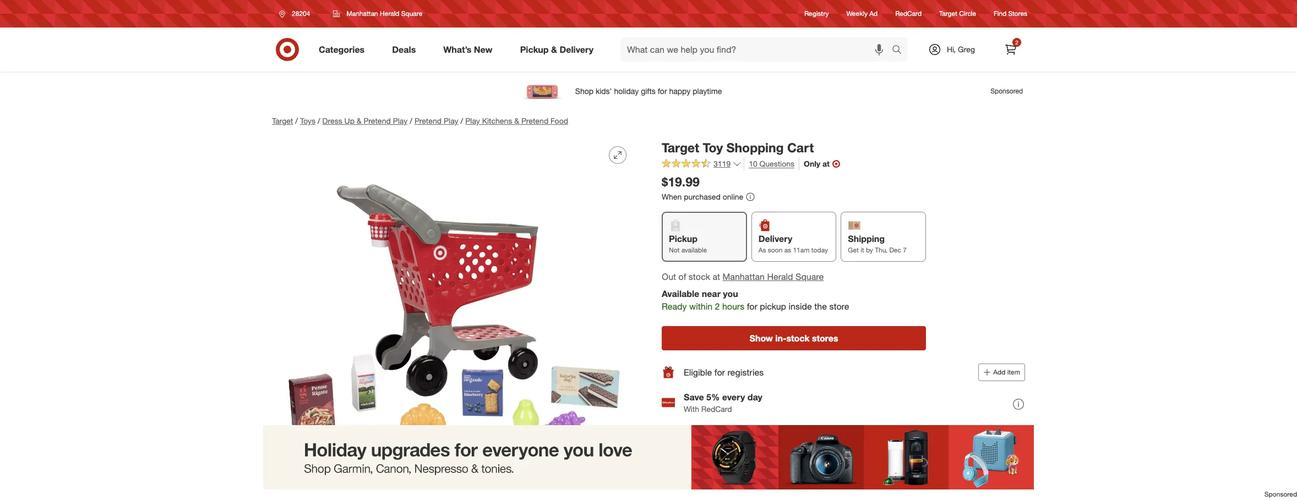 Task type: describe. For each thing, give the bounding box(es) containing it.
delivery as soon as 11am today
[[759, 234, 828, 255]]

11am
[[793, 246, 810, 255]]

$100
[[776, 440, 793, 449]]

10 questions link
[[744, 158, 795, 171]]

shipping get it by thu, dec 7
[[848, 234, 907, 255]]

manhattan herald square
[[347, 9, 423, 18]]

with inside pay over time with affirm on orders over $100
[[684, 440, 700, 449]]

eligible for registries
[[684, 367, 764, 378]]

pay over time with affirm on orders over $100
[[684, 427, 793, 449]]

orders
[[735, 440, 757, 449]]

2 link
[[999, 37, 1023, 62]]

online
[[723, 192, 744, 202]]

2 play from the left
[[444, 116, 459, 126]]

bullseye's top toys button
[[662, 481, 750, 502]]

day
[[748, 392, 763, 403]]

up
[[345, 116, 355, 126]]

weekly ad link
[[847, 9, 878, 18]]

stores
[[812, 333, 839, 344]]

target for target toy shopping cart
[[662, 140, 700, 155]]

target circle
[[940, 10, 977, 18]]

show in-stock stores
[[750, 333, 839, 344]]

1 horizontal spatial at
[[823, 159, 830, 169]]

2 pretend from the left
[[415, 116, 442, 126]]

10 questions
[[749, 159, 795, 168]]

only at
[[804, 159, 830, 169]]

dress
[[323, 116, 342, 126]]

shopping
[[727, 140, 784, 155]]

stock for in-
[[787, 333, 810, 344]]

at
[[662, 465, 671, 476]]

redcard inside save 5% every day with redcard
[[702, 405, 732, 414]]

$19.99
[[662, 174, 700, 189]]

pickup for &
[[520, 44, 549, 55]]

manhattan herald square button
[[723, 271, 824, 284]]

0 horizontal spatial over
[[702, 427, 720, 438]]

target circle link
[[940, 9, 977, 18]]

1 vertical spatial advertisement region
[[0, 426, 1298, 490]]

toys for top
[[735, 488, 750, 497]]

save 5% every day with redcard
[[684, 392, 763, 414]]

toys link
[[300, 116, 316, 126]]

food
[[551, 116, 569, 126]]

show in-stock stores button
[[662, 327, 926, 351]]

7
[[904, 246, 907, 255]]

bullseye's
[[684, 488, 718, 497]]

redcard link
[[896, 9, 922, 18]]

today
[[812, 246, 828, 255]]

find stores link
[[994, 9, 1028, 18]]

10
[[749, 159, 758, 168]]

for inside available near you ready within 2 hours for pickup inside the store
[[747, 301, 758, 312]]

questions
[[760, 159, 795, 168]]

you
[[723, 289, 739, 300]]

herald inside dropdown button
[[380, 9, 400, 18]]

manhattan inside dropdown button
[[347, 9, 378, 18]]

pickup & delivery link
[[511, 37, 608, 62]]

available
[[662, 289, 700, 300]]

dec
[[890, 246, 902, 255]]

manhattan herald square button
[[326, 4, 430, 24]]

out of stock at manhattan herald square
[[662, 272, 824, 283]]

ready
[[662, 301, 687, 312]]

soon
[[768, 246, 783, 255]]

within
[[690, 301, 713, 312]]

every
[[723, 392, 745, 403]]

pickup & delivery
[[520, 44, 594, 55]]

1 / from the left
[[295, 116, 298, 126]]

purchased
[[684, 192, 721, 202]]

2 inside available near you ready within 2 hours for pickup inside the store
[[715, 301, 720, 312]]

by
[[866, 246, 873, 255]]

thu,
[[875, 246, 888, 255]]

what's new
[[444, 44, 493, 55]]

hi,
[[947, 45, 956, 54]]

what's new link
[[434, 37, 507, 62]]

only
[[804, 159, 821, 169]]

28204
[[292, 9, 310, 18]]

0 horizontal spatial for
[[715, 367, 725, 378]]

1 play from the left
[[393, 116, 408, 126]]

weekly ad
[[847, 10, 878, 18]]

28204 button
[[272, 4, 322, 24]]

kitchens
[[482, 116, 512, 126]]

delivery inside delivery as soon as 11am today
[[759, 234, 793, 245]]



Task type: vqa. For each thing, say whether or not it's contained in the screenshot.
4ct shirt christmas gift box white - wondershop™ LINK on the left top of the page
no



Task type: locate. For each thing, give the bounding box(es) containing it.
with down save
[[684, 405, 700, 414]]

weekly
[[847, 10, 868, 18]]

manhattan up you
[[723, 272, 765, 283]]

manhattan
[[347, 9, 378, 18], [723, 272, 765, 283]]

1 vertical spatial pickup
[[669, 234, 698, 245]]

1 pretend from the left
[[364, 116, 391, 126]]

0 horizontal spatial herald
[[380, 9, 400, 18]]

target for target / toys / dress up & pretend play / pretend play / play kitchens & pretend food
[[272, 116, 293, 126]]

available near you ready within 2 hours for pickup inside the store
[[662, 289, 850, 312]]

registry link
[[805, 9, 829, 18]]

1 horizontal spatial delivery
[[759, 234, 793, 245]]

glance
[[681, 465, 709, 476]]

manhattan up categories link
[[347, 9, 378, 18]]

new
[[474, 44, 493, 55]]

as
[[785, 246, 792, 255]]

toys inside button
[[735, 488, 750, 497]]

for right eligible
[[715, 367, 725, 378]]

toys right top
[[735, 488, 750, 497]]

0 horizontal spatial pretend
[[364, 116, 391, 126]]

0 vertical spatial redcard
[[896, 10, 922, 18]]

categories
[[319, 44, 365, 55]]

0 vertical spatial stock
[[689, 272, 711, 283]]

at up near
[[713, 272, 721, 283]]

1 with from the top
[[684, 405, 700, 414]]

stock
[[689, 272, 711, 283], [787, 333, 810, 344]]

0 horizontal spatial target
[[272, 116, 293, 126]]

circle
[[960, 10, 977, 18]]

target link
[[272, 116, 293, 126]]

pickup inside pickup not available
[[669, 234, 698, 245]]

for right hours
[[747, 301, 758, 312]]

herald down soon at the right of the page
[[768, 272, 794, 283]]

bullseye's top toys
[[684, 488, 750, 497]]

1 horizontal spatial target
[[662, 140, 700, 155]]

toy
[[703, 140, 723, 155]]

0 vertical spatial at
[[823, 159, 830, 169]]

1 horizontal spatial square
[[796, 272, 824, 283]]

greg
[[958, 45, 976, 54]]

of
[[679, 272, 687, 283]]

advertisement region
[[263, 78, 1034, 105], [0, 426, 1298, 490]]

target up 3119 link
[[662, 140, 700, 155]]

as
[[759, 246, 766, 255]]

0 vertical spatial over
[[702, 427, 720, 438]]

0 vertical spatial advertisement region
[[263, 78, 1034, 105]]

1 vertical spatial manhattan
[[723, 272, 765, 283]]

1 horizontal spatial pretend
[[415, 116, 442, 126]]

1 horizontal spatial toys
[[735, 488, 750, 497]]

1 vertical spatial stock
[[787, 333, 810, 344]]

1 horizontal spatial over
[[759, 440, 774, 449]]

deals link
[[383, 37, 430, 62]]

pretend
[[364, 116, 391, 126], [415, 116, 442, 126], [522, 116, 549, 126]]

hi, greg
[[947, 45, 976, 54]]

time
[[722, 427, 741, 438]]

search button
[[887, 37, 914, 64]]

2 down stores
[[1016, 39, 1019, 46]]

pickup for not
[[669, 234, 698, 245]]

2 horizontal spatial target
[[940, 10, 958, 18]]

0 vertical spatial with
[[684, 405, 700, 414]]

0 horizontal spatial square
[[401, 9, 423, 18]]

square up deals link
[[401, 9, 423, 18]]

play
[[393, 116, 408, 126], [444, 116, 459, 126], [466, 116, 480, 126]]

categories link
[[310, 37, 379, 62]]

target toy shopping cart, 1 of 18 image
[[272, 138, 636, 501]]

pickup right new
[[520, 44, 549, 55]]

1 vertical spatial at
[[713, 272, 721, 283]]

0 horizontal spatial delivery
[[560, 44, 594, 55]]

near
[[702, 289, 721, 300]]

item
[[1008, 368, 1021, 377]]

herald up deals
[[380, 9, 400, 18]]

over left $100
[[759, 440, 774, 449]]

2 with from the top
[[684, 440, 700, 449]]

1 horizontal spatial redcard
[[896, 10, 922, 18]]

1 vertical spatial herald
[[768, 272, 794, 283]]

stores
[[1009, 10, 1028, 18]]

target
[[940, 10, 958, 18], [272, 116, 293, 126], [662, 140, 700, 155]]

0 horizontal spatial 2
[[715, 301, 720, 312]]

target left circle
[[940, 10, 958, 18]]

0 vertical spatial toys
[[300, 116, 316, 126]]

3 pretend from the left
[[522, 116, 549, 126]]

0 horizontal spatial at
[[713, 272, 721, 283]]

target for target circle
[[940, 10, 958, 18]]

1 vertical spatial for
[[715, 367, 725, 378]]

herald
[[380, 9, 400, 18], [768, 272, 794, 283]]

what's
[[444, 44, 472, 55]]

the
[[815, 301, 827, 312]]

0 horizontal spatial &
[[357, 116, 362, 126]]

0 horizontal spatial stock
[[689, 272, 711, 283]]

shipping
[[848, 234, 885, 245]]

add item button
[[979, 364, 1026, 382]]

over up affirm
[[702, 427, 720, 438]]

0 horizontal spatial play
[[393, 116, 408, 126]]

stock for of
[[689, 272, 711, 283]]

for
[[747, 301, 758, 312], [715, 367, 725, 378]]

hours
[[723, 301, 745, 312]]

0 vertical spatial pickup
[[520, 44, 549, 55]]

0 vertical spatial manhattan
[[347, 9, 378, 18]]

1 horizontal spatial stock
[[787, 333, 810, 344]]

0 vertical spatial delivery
[[560, 44, 594, 55]]

0 vertical spatial square
[[401, 9, 423, 18]]

when
[[662, 192, 682, 202]]

2 vertical spatial target
[[662, 140, 700, 155]]

2 down near
[[715, 301, 720, 312]]

square inside manhattan herald square dropdown button
[[401, 9, 423, 18]]

0 vertical spatial target
[[940, 10, 958, 18]]

show
[[750, 333, 773, 344]]

/ right toys link
[[318, 116, 320, 126]]

at
[[823, 159, 830, 169], [713, 272, 721, 283]]

1 vertical spatial delivery
[[759, 234, 793, 245]]

4 / from the left
[[461, 116, 463, 126]]

it
[[861, 246, 865, 255]]

redcard down 5%
[[702, 405, 732, 414]]

target / toys / dress up & pretend play / pretend play / play kitchens & pretend food
[[272, 116, 569, 126]]

inside
[[789, 301, 812, 312]]

0 horizontal spatial toys
[[300, 116, 316, 126]]

registry
[[805, 10, 829, 18]]

affirm
[[702, 440, 722, 449]]

toys for /
[[300, 116, 316, 126]]

pickup up not
[[669, 234, 698, 245]]

What can we help you find? suggestions appear below search field
[[621, 37, 895, 62]]

deals
[[392, 44, 416, 55]]

with
[[684, 405, 700, 414], [684, 440, 700, 449]]

toys left dress
[[300, 116, 316, 126]]

stock inside show in-stock stores button
[[787, 333, 810, 344]]

not
[[669, 246, 680, 255]]

0 horizontal spatial manhattan
[[347, 9, 378, 18]]

save
[[684, 392, 704, 403]]

eligible
[[684, 367, 712, 378]]

1 vertical spatial over
[[759, 440, 774, 449]]

top
[[720, 488, 733, 497]]

1 horizontal spatial 2
[[1016, 39, 1019, 46]]

cart
[[788, 140, 814, 155]]

on
[[724, 440, 733, 449]]

0 vertical spatial herald
[[380, 9, 400, 18]]

1 vertical spatial 2
[[715, 301, 720, 312]]

ad
[[870, 10, 878, 18]]

sponsored
[[1265, 491, 1298, 499]]

0 horizontal spatial pickup
[[520, 44, 549, 55]]

/ left pretend play link
[[410, 116, 413, 126]]

pickup
[[760, 301, 787, 312]]

3119 link
[[662, 158, 742, 171]]

when purchased online
[[662, 192, 744, 202]]

1 vertical spatial toys
[[735, 488, 750, 497]]

5%
[[707, 392, 720, 403]]

1 horizontal spatial &
[[515, 116, 519, 126]]

3 play from the left
[[466, 116, 480, 126]]

stock left stores
[[787, 333, 810, 344]]

2 / from the left
[[318, 116, 320, 126]]

3 / from the left
[[410, 116, 413, 126]]

with down pay
[[684, 440, 700, 449]]

find stores
[[994, 10, 1028, 18]]

1 vertical spatial square
[[796, 272, 824, 283]]

0 horizontal spatial redcard
[[702, 405, 732, 414]]

1 horizontal spatial herald
[[768, 272, 794, 283]]

add
[[994, 368, 1006, 377]]

find
[[994, 10, 1007, 18]]

target toy shopping cart
[[662, 140, 814, 155]]

redcard right ad
[[896, 10, 922, 18]]

dress up & pretend play link
[[323, 116, 408, 126]]

1 horizontal spatial for
[[747, 301, 758, 312]]

square down the 11am
[[796, 272, 824, 283]]

1 horizontal spatial play
[[444, 116, 459, 126]]

1 vertical spatial redcard
[[702, 405, 732, 414]]

1 vertical spatial target
[[272, 116, 293, 126]]

pay
[[684, 427, 699, 438]]

at right the only
[[823, 159, 830, 169]]

2 horizontal spatial pretend
[[522, 116, 549, 126]]

square
[[401, 9, 423, 18], [796, 272, 824, 283]]

toys
[[300, 116, 316, 126], [735, 488, 750, 497]]

in-
[[776, 333, 787, 344]]

/
[[295, 116, 298, 126], [318, 116, 320, 126], [410, 116, 413, 126], [461, 116, 463, 126]]

with inside save 5% every day with redcard
[[684, 405, 700, 414]]

1 horizontal spatial pickup
[[669, 234, 698, 245]]

3119
[[714, 159, 731, 169]]

stock right of
[[689, 272, 711, 283]]

1 vertical spatial with
[[684, 440, 700, 449]]

2 horizontal spatial play
[[466, 116, 480, 126]]

2 horizontal spatial &
[[551, 44, 557, 55]]

registries
[[728, 367, 764, 378]]

0 vertical spatial for
[[747, 301, 758, 312]]

/ right pretend play link
[[461, 116, 463, 126]]

out
[[662, 272, 676, 283]]

0 vertical spatial 2
[[1016, 39, 1019, 46]]

target left toys link
[[272, 116, 293, 126]]

store
[[830, 301, 850, 312]]

1 horizontal spatial manhattan
[[723, 272, 765, 283]]

/ left toys link
[[295, 116, 298, 126]]



